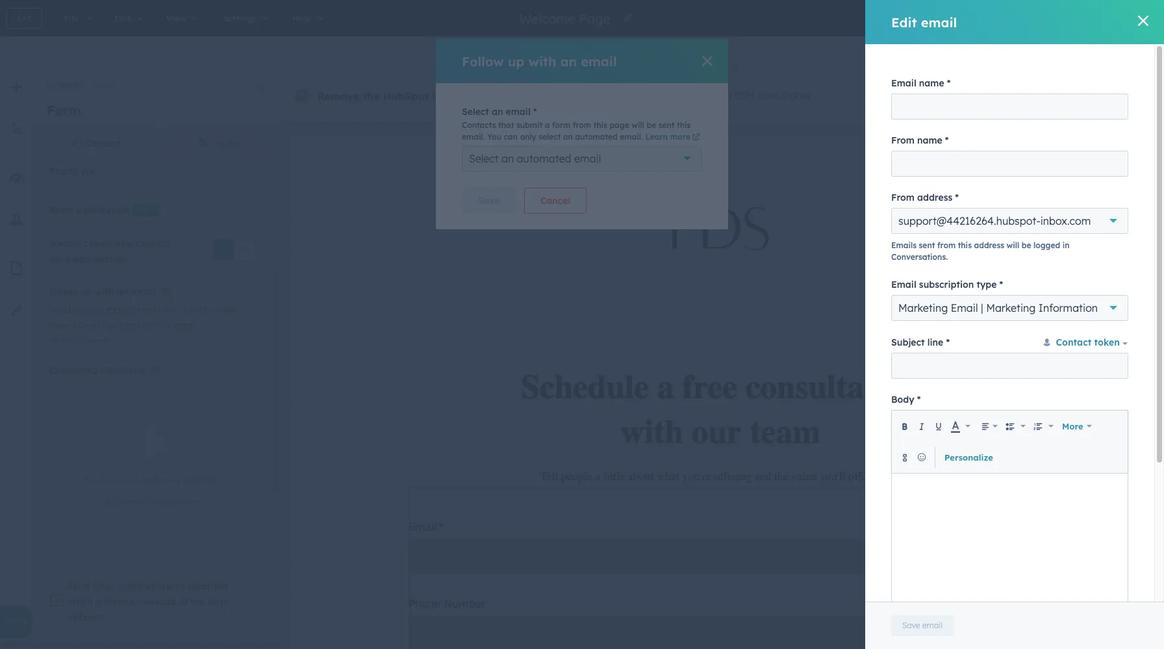 Task type: locate. For each thing, give the bounding box(es) containing it.
1 horizontal spatial follow up with an email
[[462, 53, 617, 69]]

0 horizontal spatial sent
[[659, 120, 675, 130]]

an inside contacts that submit a form from this page will be sent this email. you can only select an automated email.
[[563, 132, 573, 142]]

2 horizontal spatial with
[[714, 90, 732, 102]]

of
[[179, 596, 188, 608]]

save for save
[[478, 195, 500, 207]]

a left workflow
[[152, 497, 157, 507]]

1 vertical spatial select an email
[[49, 336, 109, 346]]

with down always create new contact for email address
[[95, 286, 114, 298]]

1 vertical spatial the
[[102, 320, 116, 331]]

from down email name at the top of page
[[892, 135, 915, 146]]

be left logged
[[1022, 240, 1032, 250]]

publish group
[[1087, 8, 1152, 29]]

|
[[981, 302, 984, 315]]

1 horizontal spatial from
[[573, 120, 591, 130]]

0 horizontal spatial in
[[158, 475, 165, 484]]

with inside follow up with an email dialog
[[529, 53, 557, 69]]

contact
[[1056, 337, 1092, 349]]

0 vertical spatial from
[[892, 135, 915, 146]]

preview button
[[1029, 8, 1079, 29]]

in left any
[[158, 475, 165, 484]]

will inside contacts that submit a form from this page will be sent this email. you can only select an automated email.
[[632, 120, 645, 130]]

1 vertical spatial up
[[81, 286, 92, 298]]

1 horizontal spatial submit
[[517, 120, 543, 130]]

from up conversations. on the top right of the page
[[938, 240, 956, 250]]

application containing more
[[892, 410, 1129, 649]]

automated down page at the top right of page
[[575, 132, 618, 142]]

name for from name
[[918, 135, 943, 146]]

2 horizontal spatial from
[[938, 240, 956, 250]]

up down always create new contact for email address
[[81, 286, 92, 298]]

1 vertical spatial email
[[892, 279, 917, 290]]

select an email down they at the left of page
[[49, 336, 109, 346]]

form right the add
[[122, 497, 140, 507]]

automated for send an automated email to contacts when they submit the form on this page.
[[87, 304, 135, 316]]

send for send an automated email to contacts when they submit the form on this page.
[[49, 304, 71, 316]]

submit inside contacts that submit a form from this page will be sent this email. you can only select an automated email.
[[517, 120, 543, 130]]

email inside always create new contact for email address
[[66, 253, 90, 265]]

1 horizontal spatial address
[[918, 192, 953, 203]]

will down support@44216264.hubspot-inbox.com popup button
[[1007, 240, 1020, 250]]

name
[[919, 77, 945, 89], [918, 135, 943, 146]]

1 vertical spatial submit
[[71, 320, 100, 331]]

exit
[[18, 13, 31, 23]]

specified
[[188, 581, 228, 592]]

1 from from the top
[[892, 135, 915, 146]]

select inside select an email button
[[49, 336, 73, 346]]

sent inside the emails sent from this address will be logged in conversations.
[[919, 240, 935, 250]]

notifications
[[117, 581, 173, 592]]

name up from address
[[918, 135, 943, 146]]

0 horizontal spatial be
[[647, 120, 656, 130]]

1 vertical spatial from
[[573, 120, 591, 130]]

used
[[139, 475, 156, 484]]

a inside contacts that submit a form from this page will be sent this email. you can only select an automated email.
[[545, 120, 550, 130]]

1 horizontal spatial close image
[[1139, 16, 1149, 26]]

0 vertical spatial select an email
[[462, 106, 531, 118]]

instead
[[143, 596, 176, 608]]

email inside the 'send form notifications to specified email addresses instead of the form defaults'
[[68, 596, 92, 608]]

in right logged
[[1063, 240, 1070, 250]]

1 vertical spatial name
[[918, 135, 943, 146]]

0 vertical spatial automated
[[575, 132, 618, 142]]

0 horizontal spatial follow
[[49, 286, 78, 298]]

1 vertical spatial select
[[469, 152, 499, 165]]

settings
[[1065, 47, 1100, 58]]

body
[[892, 394, 915, 406]]

0 horizontal spatial address
[[93, 253, 128, 265]]

add
[[105, 497, 120, 507]]

to up of
[[176, 581, 185, 592]]

sent inside contacts that submit a form from this page will be sent this email. you can only select an automated email.
[[659, 120, 675, 130]]

sent
[[659, 120, 675, 130], [919, 240, 935, 250]]

1 vertical spatial send
[[68, 581, 90, 592]]

2
[[1150, 3, 1153, 12]]

0 vertical spatial name
[[919, 77, 945, 89]]

submit up only
[[517, 120, 543, 130]]

follow up with an email up landing
[[462, 53, 617, 69]]

from name
[[892, 135, 943, 146]]

the inside send an automated email to contacts when they submit the form on this page.
[[102, 320, 116, 331]]

email subscription type
[[892, 279, 997, 290]]

select up contacts
[[462, 106, 489, 118]]

autosaved
[[973, 12, 1021, 24]]

1 vertical spatial sent
[[919, 240, 935, 250]]

defaults
[[68, 612, 104, 624]]

follow up with an email inside dialog
[[462, 53, 617, 69]]

this right on
[[155, 320, 170, 331]]

contact token button
[[1042, 337, 1129, 349]]

navigation
[[34, 70, 281, 93]]

0 horizontal spatial with
[[95, 286, 114, 298]]

marketing right |
[[987, 302, 1036, 315]]

styles link
[[157, 128, 281, 159]]

personalize button
[[941, 444, 997, 470]]

sent up 'learn more'
[[659, 120, 675, 130]]

2 vertical spatial email
[[951, 302, 978, 315]]

2 vertical spatial address
[[93, 253, 128, 265]]

address up support@44216264.hubspot-
[[918, 192, 953, 203]]

close image up unlock premium features with crm suite starter. at the top right of the page
[[702, 56, 713, 66]]

1 vertical spatial in
[[158, 475, 165, 484]]

email
[[921, 14, 957, 30], [581, 53, 617, 69], [506, 106, 531, 118], [574, 152, 601, 165], [66, 253, 90, 265], [131, 286, 156, 298], [137, 304, 161, 316], [88, 336, 109, 346], [68, 596, 92, 608], [923, 621, 943, 630]]

upgrade
[[1101, 90, 1140, 102]]

marketing email | marketing information
[[899, 302, 1098, 315]]

contacts
[[462, 120, 496, 130]]

close image
[[1139, 16, 1149, 26], [702, 56, 713, 66]]

0 vertical spatial be
[[647, 120, 656, 130]]

page
[[610, 120, 629, 130]]

0 vertical spatial from
[[459, 90, 484, 103]]

alert
[[49, 407, 255, 513]]

1 horizontal spatial will
[[1007, 240, 1020, 250]]

email.
[[462, 132, 485, 142], [620, 132, 643, 142]]

tab list containing content
[[34, 128, 281, 160]]

follow up with an email dialog
[[436, 39, 728, 229]]

from
[[892, 135, 915, 146], [892, 192, 915, 203]]

connected
[[49, 365, 97, 376]]

follow up with an email down always create new contact for email address
[[49, 286, 156, 298]]

only
[[520, 132, 537, 142]]

0 horizontal spatial email.
[[462, 132, 485, 142]]

submit up select an email button
[[71, 320, 100, 331]]

1 horizontal spatial follow
[[462, 53, 504, 69]]

email inside popup button
[[951, 302, 978, 315]]

0 vertical spatial workflows
[[100, 365, 145, 376]]

Email name text field
[[892, 94, 1129, 120]]

1 vertical spatial automated
[[517, 152, 572, 165]]

1 vertical spatial follow up with an email
[[49, 286, 156, 298]]

select inside select an automated email popup button
[[469, 152, 499, 165]]

form
[[94, 81, 115, 91], [47, 102, 81, 118], [49, 204, 73, 216]]

conversations.
[[892, 252, 948, 262]]

an inside send an automated email to contacts when they submit the form on this page.
[[73, 304, 84, 316]]

0 horizontal spatial to
[[142, 497, 150, 507]]

follow up with an email
[[462, 53, 617, 69], [49, 286, 156, 298]]

select
[[539, 132, 561, 142]]

1 horizontal spatial be
[[1022, 240, 1032, 250]]

name for email name
[[919, 77, 945, 89]]

be
[[647, 120, 656, 130], [1022, 240, 1032, 250]]

sent up conversations. on the top right of the page
[[919, 240, 935, 250]]

0 vertical spatial save
[[478, 195, 500, 207]]

follow up with an email inside tab panel
[[49, 286, 156, 298]]

email up from name
[[892, 77, 917, 89]]

be inside contacts that submit a form from this page will be sent this email. you can only select an automated email.
[[647, 120, 656, 130]]

will right page at the top right of page
[[632, 120, 645, 130]]

0 horizontal spatial follow up with an email
[[49, 286, 156, 298]]

0 vertical spatial email
[[892, 77, 917, 89]]

email for email subscription type
[[892, 279, 917, 290]]

1 horizontal spatial in
[[1063, 240, 1070, 250]]

send inside the 'send form notifications to specified email addresses instead of the form defaults'
[[68, 581, 90, 592]]

up
[[508, 53, 525, 69], [81, 286, 92, 298]]

form down contents button
[[47, 102, 81, 118]]

None field
[[518, 9, 615, 27]]

1 vertical spatial to
[[142, 497, 150, 507]]

a up select
[[545, 120, 550, 130]]

form button
[[81, 81, 115, 91]]

1 horizontal spatial a
[[545, 120, 550, 130]]

1 horizontal spatial up
[[508, 53, 525, 69]]

1 vertical spatial address
[[974, 240, 1005, 250]]

an up 'connected'
[[75, 336, 85, 346]]

form right contents
[[94, 81, 115, 91]]

support@44216264.hubspot-inbox.com
[[899, 214, 1091, 227]]

starter.
[[781, 90, 812, 102]]

0 horizontal spatial up
[[81, 286, 92, 298]]

save inside edit email dialog
[[903, 621, 921, 630]]

follow down for
[[49, 286, 78, 298]]

1 horizontal spatial to
[[163, 304, 172, 316]]

0 vertical spatial follow up with an email
[[462, 53, 617, 69]]

send for send form notifications to specified email addresses instead of the form defaults
[[68, 581, 90, 592]]

send inside send an automated email to contacts when they submit the form on this page.
[[49, 304, 71, 316]]

from down the pages. on the top of the page
[[573, 120, 591, 130]]

group
[[553, 42, 605, 64], [1111, 42, 1152, 64], [1003, 418, 1029, 435], [1031, 418, 1057, 435]]

send up they at the left of page
[[49, 304, 71, 316]]

this inside send an automated email to contacts when they submit the form on this page.
[[155, 320, 170, 331]]

the up select an email button
[[102, 320, 116, 331]]

alert containing this form isn't used in any workflows
[[49, 407, 255, 513]]

a for form
[[545, 120, 550, 130]]

1 vertical spatial be
[[1022, 240, 1032, 250]]

from up emails
[[892, 192, 915, 203]]

form inside contacts that submit a form from this page will be sent this email. you can only select an automated email.
[[552, 120, 571, 130]]

0 horizontal spatial a
[[152, 497, 157, 507]]

close image right the publish button at the right
[[1139, 16, 1149, 26]]

the right remove
[[363, 90, 380, 103]]

workflows
[[100, 365, 145, 376], [183, 475, 220, 484]]

to inside the 'send form notifications to specified email addresses instead of the form defaults'
[[176, 581, 185, 592]]

from for from name
[[892, 135, 915, 146]]

premium
[[636, 90, 674, 102]]

2 vertical spatial the
[[190, 596, 205, 608]]

workflows down select an email button
[[100, 365, 145, 376]]

to down used
[[142, 497, 150, 507]]

0 vertical spatial in
[[1063, 240, 1070, 250]]

0 vertical spatial sent
[[659, 120, 675, 130]]

page.
[[173, 320, 197, 331]]

2 horizontal spatial to
[[176, 581, 185, 592]]

1 vertical spatial save
[[903, 621, 921, 630]]

email left |
[[951, 302, 978, 315]]

0 horizontal spatial the
[[102, 320, 116, 331]]

address inside the emails sent from this address will be logged in conversations.
[[974, 240, 1005, 250]]

beta button
[[0, 606, 33, 638]]

1 vertical spatial will
[[1007, 240, 1020, 250]]

1 horizontal spatial email.
[[620, 132, 643, 142]]

email. down page at the top right of page
[[620, 132, 643, 142]]

link opens in a new window image
[[693, 134, 700, 142], [693, 134, 700, 142]]

send up defaults
[[68, 581, 90, 592]]

the right of
[[190, 596, 205, 608]]

select an email down your at the left
[[462, 106, 531, 118]]

form up always
[[49, 204, 73, 216]]

0 horizontal spatial select an email
[[49, 336, 109, 346]]

a inside popup button
[[152, 497, 157, 507]]

1 horizontal spatial automated
[[517, 152, 572, 165]]

send
[[49, 304, 71, 316], [68, 581, 90, 592]]

information
[[1039, 302, 1098, 315]]

application
[[892, 410, 1129, 649]]

automated inside send an automated email to contacts when they submit the form on this page.
[[87, 304, 135, 316]]

email down conversations. on the top right of the page
[[892, 279, 917, 290]]

contact
[[136, 238, 170, 249]]

save inside follow up with an email dialog
[[478, 195, 500, 207]]

0 vertical spatial send
[[49, 304, 71, 316]]

inbox.com
[[1041, 214, 1091, 227]]

select an email inside follow up with an email dialog
[[462, 106, 531, 118]]

name up from name
[[919, 77, 945, 89]]

form left on
[[119, 320, 139, 331]]

automated
[[575, 132, 618, 142], [517, 152, 572, 165], [87, 304, 135, 316]]

this down support@44216264.hubspot-
[[958, 240, 972, 250]]

email for email name
[[892, 77, 917, 89]]

2 vertical spatial select
[[49, 336, 73, 346]]

with left crm
[[714, 90, 732, 102]]

1 vertical spatial follow
[[49, 286, 78, 298]]

2 horizontal spatial automated
[[575, 132, 618, 142]]

from right logo
[[459, 90, 484, 103]]

2 vertical spatial to
[[176, 581, 185, 592]]

1 horizontal spatial workflows
[[183, 475, 220, 484]]

0 horizontal spatial will
[[632, 120, 645, 130]]

learn more
[[646, 132, 691, 142]]

up up your at the left
[[508, 53, 525, 69]]

0 horizontal spatial automated
[[87, 304, 135, 316]]

workflows right any
[[183, 475, 220, 484]]

select an email
[[462, 106, 531, 118], [49, 336, 109, 346]]

0 vertical spatial up
[[508, 53, 525, 69]]

preview
[[1040, 13, 1068, 23]]

autosaved button
[[973, 10, 1021, 26]]

to inside send an automated email to contacts when they submit the form on this page.
[[163, 304, 172, 316]]

navigation containing contents
[[34, 70, 281, 93]]

an up select an email button
[[73, 304, 84, 316]]

2 vertical spatial with
[[95, 286, 114, 298]]

follow up your at the left
[[462, 53, 504, 69]]

tab list
[[34, 128, 281, 160]]

0 vertical spatial form
[[94, 81, 115, 91]]

0 vertical spatial will
[[632, 120, 645, 130]]

up inside tab panel
[[81, 286, 92, 298]]

address down create
[[93, 253, 128, 265]]

0 horizontal spatial save
[[478, 195, 500, 207]]

automated for select an automated email
[[517, 152, 572, 165]]

2 vertical spatial from
[[938, 240, 956, 250]]

0 horizontal spatial close image
[[702, 56, 713, 66]]

0 vertical spatial follow
[[462, 53, 504, 69]]

an
[[561, 53, 577, 69], [492, 106, 503, 118], [563, 132, 573, 142], [502, 152, 514, 165], [117, 286, 128, 298], [73, 304, 84, 316], [75, 336, 85, 346]]

automated down select
[[517, 152, 572, 165]]

0 vertical spatial submit
[[517, 120, 543, 130]]

email. down contacts
[[462, 132, 485, 142]]

1 horizontal spatial marketing
[[987, 302, 1036, 315]]

a for workflow
[[152, 497, 157, 507]]

save for save email
[[903, 621, 921, 630]]

content link
[[34, 128, 157, 159]]

close image inside follow up with an email dialog
[[702, 56, 713, 66]]

with
[[529, 53, 557, 69], [714, 90, 732, 102], [95, 286, 114, 298]]

the inside the 'send form notifications to specified email addresses instead of the form defaults'
[[190, 596, 205, 608]]

automated up select an email button
[[87, 304, 135, 316]]

1 vertical spatial workflows
[[183, 475, 220, 484]]

contents
[[47, 81, 81, 91]]

email
[[892, 77, 917, 89], [892, 279, 917, 290], [951, 302, 978, 315]]

2 vertical spatial automated
[[87, 304, 135, 316]]

landing
[[515, 90, 556, 103]]

an down can
[[502, 152, 514, 165]]

will inside the emails sent from this address will be logged in conversations.
[[1007, 240, 1020, 250]]

0 vertical spatial to
[[163, 304, 172, 316]]

select down they at the left of page
[[49, 336, 73, 346]]

be up 'learn'
[[647, 120, 656, 130]]

submit
[[517, 120, 543, 130], [71, 320, 100, 331]]

2 from from the top
[[892, 192, 915, 203]]

address inside always create new contact for email address
[[93, 253, 128, 265]]

this inside the emails sent from this address will be logged in conversations.
[[958, 240, 972, 250]]

marketing down email subscription type on the top right of page
[[899, 302, 948, 315]]

1 horizontal spatial with
[[529, 53, 557, 69]]

1 horizontal spatial save
[[903, 621, 921, 630]]

with up landing
[[529, 53, 557, 69]]

address down support@44216264.hubspot-inbox.com
[[974, 240, 1005, 250]]

to left contacts
[[163, 304, 172, 316]]

an right select
[[563, 132, 573, 142]]

in
[[1063, 240, 1070, 250], [158, 475, 165, 484]]

1 horizontal spatial the
[[190, 596, 205, 608]]

learn more link
[[646, 132, 702, 142]]

more
[[1062, 421, 1084, 431]]

2 horizontal spatial the
[[363, 90, 380, 103]]

1 horizontal spatial select an email
[[462, 106, 531, 118]]

the
[[363, 90, 380, 103], [102, 320, 116, 331], [190, 596, 205, 608]]

address
[[918, 192, 953, 203], [974, 240, 1005, 250], [93, 253, 128, 265]]

close image inside edit email dialog
[[1139, 16, 1149, 26]]

automated inside popup button
[[517, 152, 572, 165]]

0 horizontal spatial submit
[[71, 320, 100, 331]]

email inside popup button
[[574, 152, 601, 165]]

1 vertical spatial a
[[152, 497, 157, 507]]

1 vertical spatial from
[[892, 192, 915, 203]]

form up select
[[552, 120, 571, 130]]

tab panel
[[34, 0, 281, 649]]

0 vertical spatial close image
[[1139, 16, 1149, 26]]

cancel
[[541, 195, 571, 207]]

select down 'you'
[[469, 152, 499, 165]]



Task type: vqa. For each thing, say whether or not it's contained in the screenshot.
Search HubSpot search box
no



Task type: describe. For each thing, give the bounding box(es) containing it.
add form to a workflow button
[[94, 492, 211, 513]]

tab panel containing form automation
[[34, 0, 281, 649]]

pages.
[[559, 90, 593, 103]]

application inside edit email dialog
[[892, 410, 1129, 649]]

an up the pages. on the top of the page
[[561, 53, 577, 69]]

token
[[1095, 337, 1120, 349]]

logged
[[1034, 240, 1061, 250]]

contacts that submit a form from this page will be sent this email. you can only select an automated email.
[[462, 120, 691, 142]]

workflow
[[159, 497, 192, 507]]

0 vertical spatial select
[[462, 106, 489, 118]]

0 vertical spatial address
[[918, 192, 953, 203]]

2 marketing from the left
[[987, 302, 1036, 315]]

support@44216264.hubspot-inbox.com button
[[892, 208, 1129, 234]]

an down your at the left
[[492, 106, 503, 118]]

0 horizontal spatial from
[[459, 90, 484, 103]]

remove
[[318, 90, 360, 103]]

personalize
[[945, 452, 994, 463]]

send an automated email to contacts when they submit the form on this page.
[[49, 304, 237, 331]]

exit link
[[6, 8, 42, 29]]

form down specified
[[207, 596, 229, 608]]

form inside popup button
[[122, 497, 140, 507]]

when
[[214, 304, 237, 316]]

from for from address
[[892, 192, 915, 203]]

1 email. from the left
[[462, 132, 485, 142]]

select an email button
[[49, 333, 124, 349]]

1 vertical spatial form
[[47, 102, 81, 118]]

subscription
[[919, 279, 974, 290]]

publish button
[[1087, 8, 1135, 29]]

up inside dialog
[[508, 53, 525, 69]]

hubspot
[[383, 90, 429, 103]]

upgrade link
[[1085, 83, 1157, 109]]

the for send an automated email to contacts when they submit the form on this page.
[[102, 320, 116, 331]]

connected workflows
[[49, 365, 145, 376]]

select an automated email button
[[462, 146, 702, 172]]

that
[[498, 120, 514, 130]]

1 vertical spatial with
[[714, 90, 732, 102]]

form automation
[[49, 204, 129, 216]]

this up more at the right of page
[[677, 120, 691, 130]]

your
[[488, 90, 512, 103]]

unlock
[[604, 90, 633, 102]]

submit inside send an automated email to contacts when they submit the form on this page.
[[71, 320, 100, 331]]

email inside send an automated email to contacts when they submit the form on this page.
[[137, 304, 161, 316]]

new
[[115, 238, 133, 249]]

unlock premium features with crm suite starter.
[[604, 90, 812, 102]]

can
[[504, 132, 518, 142]]

this left page at the top right of page
[[594, 120, 608, 130]]

support@44216264.hubspot-
[[899, 214, 1041, 227]]

crm
[[735, 90, 755, 102]]

learn
[[646, 132, 668, 142]]

subject line
[[892, 337, 944, 349]]

emails sent from this address will be logged in conversations.
[[892, 240, 1070, 262]]

select an email inside button
[[49, 336, 109, 346]]

new
[[137, 205, 153, 214]]

an up send an automated email to contacts when they submit the form on this page.
[[117, 286, 128, 298]]

this
[[85, 475, 100, 484]]

in inside alert
[[158, 475, 165, 484]]

logo
[[432, 90, 456, 103]]

workflows inside alert
[[183, 475, 220, 484]]

this form isn't used in any workflows
[[85, 475, 220, 484]]

from inside the emails sent from this address will be logged in conversations.
[[938, 240, 956, 250]]

form inside send an automated email to contacts when they submit the form on this page.
[[119, 320, 139, 331]]

more button
[[1059, 413, 1096, 439]]

contacts
[[175, 304, 212, 316]]

be inside the emails sent from this address will be logged in conversations.
[[1022, 240, 1032, 250]]

any
[[167, 475, 181, 484]]

send form notifications to specified email addresses instead of the form defaults
[[68, 581, 229, 624]]

always create new contact for email address
[[50, 238, 170, 265]]

settings button
[[1046, 42, 1105, 64]]

2 vertical spatial form
[[49, 204, 73, 216]]

emails
[[892, 240, 917, 250]]

in inside the emails sent from this address will be logged in conversations.
[[1063, 240, 1070, 250]]

From name text field
[[892, 151, 1129, 177]]

an inside popup button
[[502, 152, 514, 165]]

email name
[[892, 77, 945, 89]]

follow inside follow up with an email dialog
[[462, 53, 504, 69]]

0 horizontal spatial workflows
[[100, 365, 145, 376]]

the for send form notifications to specified email addresses instead of the form defaults
[[190, 596, 205, 608]]

always
[[50, 238, 81, 249]]

create
[[84, 238, 113, 249]]

form up addresses
[[93, 581, 114, 592]]

on
[[142, 320, 152, 331]]

for
[[50, 253, 63, 265]]

marketing email | marketing information button
[[892, 295, 1129, 321]]

content
[[85, 138, 121, 149]]

publish
[[1098, 13, 1124, 23]]

features
[[676, 90, 712, 102]]

to inside popup button
[[142, 497, 150, 507]]

line
[[928, 337, 944, 349]]

isn't
[[122, 475, 137, 484]]

save button
[[462, 188, 516, 214]]

from address
[[892, 192, 953, 203]]

1 marketing from the left
[[899, 302, 948, 315]]

they
[[49, 320, 68, 331]]

type
[[977, 279, 997, 290]]

cancel button
[[524, 188, 587, 214]]

save email
[[903, 621, 943, 630]]

follow up with an email element
[[49, 302, 255, 349]]

styles
[[215, 138, 240, 149]]

you
[[487, 132, 502, 142]]

from inside contacts that submit a form from this page will be sent this email. you can only select an automated email.
[[573, 120, 591, 130]]

caret image
[[245, 203, 253, 216]]

edit email
[[892, 14, 957, 30]]

form right this
[[102, 475, 119, 484]]

an inside button
[[75, 336, 85, 346]]

automation
[[76, 204, 129, 216]]

automated inside contacts that submit a form from this page will be sent this email. you can only select an automated email.
[[575, 132, 618, 142]]

add form to a workflow
[[105, 497, 192, 507]]

2 email. from the left
[[620, 132, 643, 142]]

addresses
[[95, 596, 140, 608]]

subject
[[892, 337, 925, 349]]

0 vertical spatial the
[[363, 90, 380, 103]]

edit email dialog
[[866, 0, 1165, 649]]

close image
[[257, 85, 264, 93]]

save email button
[[892, 615, 954, 636]]



